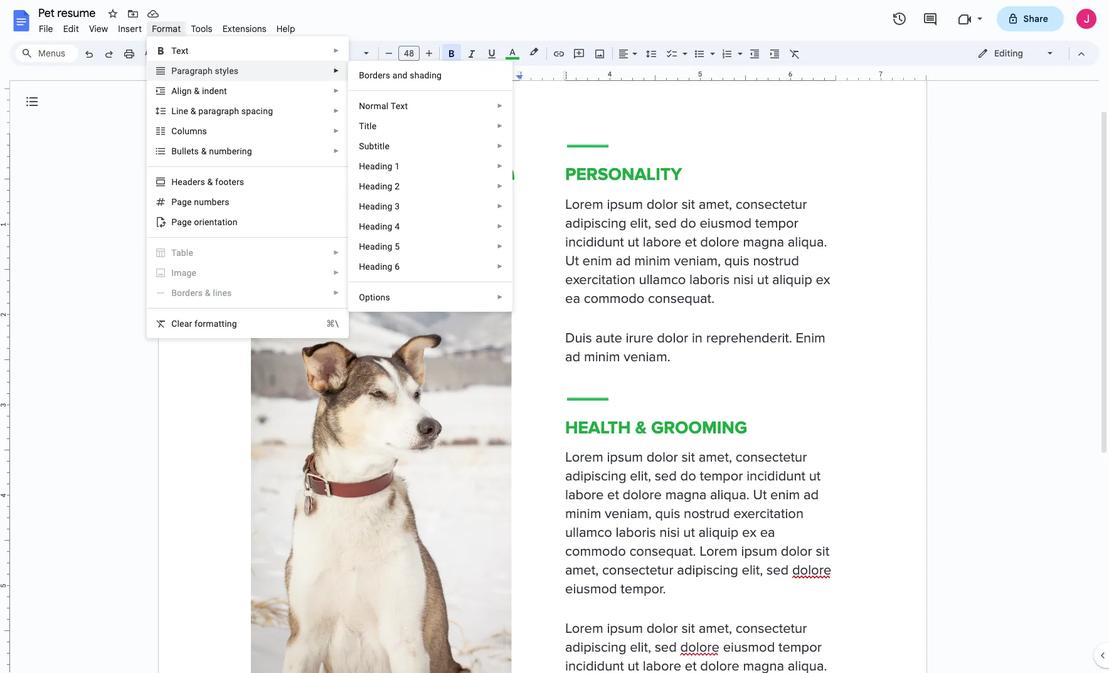 Task type: describe. For each thing, give the bounding box(es) containing it.
extensions
[[223, 23, 267, 35]]

1 horizontal spatial text
[[391, 101, 408, 111]]

c
[[171, 319, 177, 329]]

title t element
[[359, 121, 381, 131]]

colum n s
[[171, 126, 207, 136]]

n
[[359, 101, 366, 111]]

p
[[171, 66, 177, 76]]

proxima nova option
[[322, 45, 379, 62]]

view menu item
[[84, 21, 113, 36]]

h
[[171, 177, 178, 187]]

format
[[152, 23, 181, 35]]

a lign & indent
[[171, 86, 227, 96]]

menu containing b
[[349, 61, 513, 312]]

Font size text field
[[399, 46, 419, 61]]

proxima
[[322, 48, 355, 59]]

format menu item
[[147, 21, 186, 36]]

Menus field
[[16, 45, 78, 62]]

heading 6
[[359, 262, 400, 272]]

aragraph
[[177, 66, 213, 76]]

c lear formatting
[[171, 319, 237, 329]]

heading 5 5 element
[[359, 242, 404, 252]]

heading for heading 4
[[359, 222, 393, 232]]

& inside "menu item"
[[205, 288, 211, 298]]

numbering
[[209, 146, 252, 156]]

bulle t s & numbering
[[171, 146, 252, 156]]

page orientation 3 element
[[171, 217, 241, 227]]

share button
[[997, 6, 1065, 31]]

shading
[[410, 70, 442, 80]]

t itle
[[359, 121, 377, 131]]

i m age
[[171, 268, 197, 278]]

t
[[359, 121, 365, 131]]

s for t
[[194, 146, 199, 156]]

line & paragraph spacing l element
[[171, 106, 277, 116]]

► inside borders & lines "menu item"
[[334, 289, 340, 296]]

heading 4 4 element
[[359, 222, 404, 232]]

options o element
[[359, 293, 394, 303]]

orientation
[[194, 217, 238, 227]]

m
[[174, 268, 182, 278]]

paragraph
[[199, 106, 239, 116]]

ptions
[[365, 293, 390, 303]]

l
[[171, 106, 176, 116]]

menu bar inside menu bar banner
[[34, 16, 300, 37]]

menu item inside menu
[[148, 263, 349, 283]]

lear
[[177, 319, 192, 329]]

normal text n element
[[359, 101, 412, 111]]

s ubtitle
[[359, 141, 390, 151]]

insert menu item
[[113, 21, 147, 36]]

itle
[[365, 121, 377, 131]]

table menu item
[[148, 243, 349, 263]]

nova
[[358, 48, 379, 59]]

borders & lines q element
[[171, 288, 236, 298]]

2
[[395, 181, 400, 191]]

a
[[171, 86, 177, 96]]

numbered list menu image
[[735, 45, 743, 50]]

tools menu item
[[186, 21, 218, 36]]

heading 2 2 element
[[359, 181, 404, 191]]

share
[[1024, 13, 1049, 24]]

bulle
[[171, 146, 191, 156]]

page numbers u element
[[171, 197, 233, 207]]

and
[[393, 70, 408, 80]]

► inside table menu item
[[334, 249, 340, 256]]

page for page n u mbers
[[171, 197, 192, 207]]

checklist menu image
[[680, 45, 688, 50]]

align & indent a element
[[171, 86, 231, 96]]

menu containing text
[[147, 36, 349, 338]]

ormal
[[366, 101, 389, 111]]

p aragraph styles
[[171, 66, 239, 76]]

mbers
[[204, 197, 230, 207]]

s
[[359, 141, 365, 151]]

ubtitle
[[365, 141, 390, 151]]



Task type: vqa. For each thing, say whether or not it's contained in the screenshot.
Themes application
no



Task type: locate. For each thing, give the bounding box(es) containing it.
styles
[[215, 66, 239, 76]]

Font size field
[[399, 46, 425, 62]]

menu bar
[[34, 16, 300, 37]]

right margin image
[[833, 71, 927, 80]]

help menu item
[[272, 21, 300, 36]]

extensions menu item
[[218, 21, 272, 36]]

bullets & numbering t element
[[171, 146, 256, 156]]

& for ine
[[191, 106, 196, 116]]

heading 4
[[359, 222, 400, 232]]

n
[[198, 126, 203, 136], [194, 197, 199, 207]]

3
[[395, 202, 400, 212]]

borders
[[171, 288, 203, 298]]

top margin image
[[0, 44, 9, 137]]

1 vertical spatial text
[[391, 101, 408, 111]]

menu item
[[148, 263, 349, 283]]

0 vertical spatial n
[[198, 126, 203, 136]]

editing
[[995, 48, 1024, 59]]

heading down heading 2 in the top left of the page
[[359, 202, 393, 212]]

n up bulle t s & numbering
[[198, 126, 203, 136]]

mode and view toolbar
[[969, 41, 1092, 66]]

heading 1
[[359, 161, 400, 171]]

main toolbar
[[78, 0, 805, 487]]

heading down heading 4
[[359, 242, 393, 252]]

6 heading from the top
[[359, 262, 393, 272]]

⌘backslash element
[[311, 318, 339, 330]]

table
[[171, 248, 193, 258]]

heading for heading 2
[[359, 181, 393, 191]]

page orientation
[[171, 217, 238, 227]]

tools
[[191, 23, 213, 35]]

3 heading from the top
[[359, 202, 393, 212]]

heading 2
[[359, 181, 400, 191]]

formatting
[[195, 319, 237, 329]]

t
[[191, 146, 194, 156]]

view
[[89, 23, 108, 35]]

text
[[171, 46, 189, 56], [391, 101, 408, 111]]

heading down heading 3
[[359, 222, 393, 232]]

o
[[359, 293, 365, 303]]

proxima nova
[[322, 48, 379, 59]]

paragraph styles p element
[[171, 66, 242, 76]]

b orders and shading
[[359, 70, 442, 80]]

2 heading from the top
[[359, 181, 393, 191]]

menu bar banner
[[0, 0, 1110, 674]]

1 vertical spatial n
[[194, 197, 199, 207]]

6
[[395, 262, 400, 272]]

spacing
[[242, 106, 273, 116]]

page down page n u mbers on the left
[[171, 217, 192, 227]]

heading down subtitle s element
[[359, 161, 393, 171]]

page for page orientation
[[171, 217, 192, 227]]

5
[[395, 242, 400, 252]]

edit menu item
[[58, 21, 84, 36]]

editing button
[[969, 44, 1064, 63]]

& for eaders
[[207, 177, 213, 187]]

Star checkbox
[[104, 5, 122, 23]]

bulleted list menu image
[[708, 45, 716, 50]]

& right ine
[[191, 106, 196, 116]]

file menu item
[[34, 21, 58, 36]]

image m element
[[171, 268, 200, 278]]

text color image
[[506, 45, 520, 60]]

text up p
[[171, 46, 189, 56]]

age
[[182, 268, 197, 278]]

heading for heading 1
[[359, 161, 393, 171]]

& for lign
[[194, 86, 200, 96]]

line & paragraph spacing image
[[644, 45, 659, 62]]

colum
[[171, 126, 198, 136]]

headers & footers h element
[[171, 177, 248, 187]]

o ptions
[[359, 293, 390, 303]]

1 heading from the top
[[359, 161, 393, 171]]

subtitle s element
[[359, 141, 394, 151]]

⌘\
[[326, 319, 339, 329]]

heading 5
[[359, 242, 400, 252]]

borders and shading b element
[[359, 70, 446, 80]]

left margin image
[[159, 71, 252, 80]]

highlight color image
[[527, 45, 541, 60]]

1 page from the top
[[171, 197, 192, 207]]

menu item containing i
[[148, 263, 349, 283]]

l ine & paragraph spacing
[[171, 106, 273, 116]]

insert
[[118, 23, 142, 35]]

edit
[[63, 23, 79, 35]]

0 horizontal spatial s
[[194, 146, 199, 156]]

& left lines
[[205, 288, 211, 298]]

file
[[39, 23, 53, 35]]

page n u mbers
[[171, 197, 230, 207]]

heading up heading 3
[[359, 181, 393, 191]]

columns n element
[[171, 126, 211, 136]]

0 horizontal spatial text
[[171, 46, 189, 56]]

heading for heading 3
[[359, 202, 393, 212]]

s for n
[[203, 126, 207, 136]]

b
[[359, 70, 365, 80]]

clear formatting c element
[[171, 319, 241, 329]]

1 vertical spatial page
[[171, 217, 192, 227]]

heading for heading 6
[[359, 262, 393, 272]]

1 vertical spatial s
[[194, 146, 199, 156]]

menu
[[147, 36, 349, 338], [349, 61, 513, 312]]

footers
[[215, 177, 244, 187]]

indent
[[202, 86, 227, 96]]

help
[[277, 23, 295, 35]]

lines
[[213, 288, 232, 298]]

2 page from the top
[[171, 217, 192, 227]]

ine
[[176, 106, 188, 116]]

heading for heading 5
[[359, 242, 393, 252]]

h eaders & footers
[[171, 177, 244, 187]]

n left mbers at left
[[194, 197, 199, 207]]

n for u
[[194, 197, 199, 207]]

& right lign
[[194, 86, 200, 96]]

0 vertical spatial s
[[203, 126, 207, 136]]

menu bar containing file
[[34, 16, 300, 37]]

heading down heading 5 on the top left of page
[[359, 262, 393, 272]]

i
[[171, 268, 174, 278]]

& right t
[[201, 146, 207, 156]]

borders & lines
[[171, 288, 232, 298]]

text right ormal
[[391, 101, 408, 111]]

text s element
[[171, 46, 192, 56]]

heading 3 3 element
[[359, 202, 404, 212]]

0 vertical spatial page
[[171, 197, 192, 207]]

insert image image
[[593, 45, 607, 62]]

table 2 element
[[171, 248, 197, 258]]

Rename text field
[[34, 5, 103, 20]]

page left the u
[[171, 197, 192, 207]]

eaders
[[178, 177, 205, 187]]

n ormal text
[[359, 101, 408, 111]]

4 heading from the top
[[359, 222, 393, 232]]

u
[[199, 197, 204, 207]]

heading 3
[[359, 202, 400, 212]]

1 horizontal spatial s
[[203, 126, 207, 136]]

4
[[395, 222, 400, 232]]

application containing share
[[0, 0, 1110, 674]]

5 heading from the top
[[359, 242, 393, 252]]

&
[[194, 86, 200, 96], [191, 106, 196, 116], [201, 146, 207, 156], [207, 177, 213, 187], [205, 288, 211, 298]]

heading 6 6 element
[[359, 262, 404, 272]]

heading
[[359, 161, 393, 171], [359, 181, 393, 191], [359, 202, 393, 212], [359, 222, 393, 232], [359, 242, 393, 252], [359, 262, 393, 272]]

& right eaders
[[207, 177, 213, 187]]

0 vertical spatial text
[[171, 46, 189, 56]]

borders & lines menu item
[[148, 283, 349, 303]]

►
[[334, 47, 340, 54], [334, 67, 340, 74], [334, 87, 340, 94], [497, 102, 504, 109], [334, 107, 340, 114], [497, 122, 504, 129], [334, 127, 340, 134], [497, 143, 504, 149], [334, 148, 340, 154], [497, 163, 504, 170], [497, 183, 504, 190], [497, 203, 504, 210], [497, 223, 504, 230], [497, 243, 504, 250], [334, 249, 340, 256], [497, 263, 504, 270], [334, 269, 340, 276], [334, 289, 340, 296], [497, 294, 504, 301]]

1
[[395, 161, 400, 171]]

application
[[0, 0, 1110, 674]]

page
[[171, 197, 192, 207], [171, 217, 192, 227]]

orders
[[365, 70, 391, 80]]

heading 1 1 element
[[359, 161, 404, 171]]

s right colum
[[203, 126, 207, 136]]

lign
[[177, 86, 192, 96]]

s right bulle
[[194, 146, 199, 156]]

s
[[203, 126, 207, 136], [194, 146, 199, 156]]

n for s
[[198, 126, 203, 136]]



